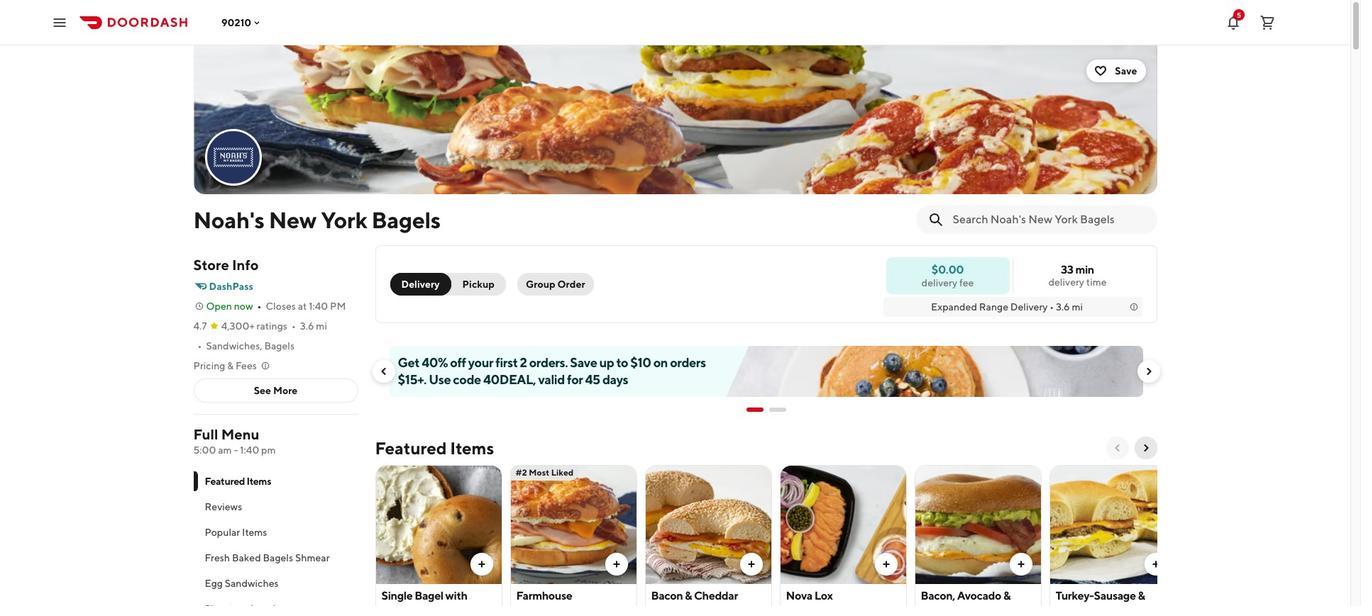 Task type: locate. For each thing, give the bounding box(es) containing it.
1:40
[[309, 301, 328, 312], [240, 445, 259, 456]]

single bagel with shmear image
[[376, 466, 501, 585]]

most
[[529, 468, 549, 478]]

days
[[602, 373, 628, 387]]

next button of carousel image
[[1140, 443, 1151, 454]]

1:40 inside full menu 5:00 am - 1:40 pm
[[240, 445, 259, 456]]

shmear inside "single bagel with shmear"
[[381, 605, 420, 607]]

white
[[983, 605, 1014, 607]]

0 horizontal spatial add item to cart image
[[611, 559, 622, 571]]

Delivery radio
[[390, 273, 451, 296]]

delivery right range
[[1010, 302, 1048, 313]]

5:00
[[193, 445, 216, 456]]

0 vertical spatial items
[[450, 439, 494, 458]]

save inside "button"
[[1115, 65, 1137, 77]]

shmear
[[295, 553, 330, 564], [381, 605, 420, 607]]

0 horizontal spatial 3.6
[[300, 321, 314, 332]]

2 vertical spatial items
[[242, 527, 267, 539]]

33 min delivery time
[[1048, 263, 1107, 288]]

90210 button
[[221, 17, 263, 28]]

expanded range delivery • 3.6 mi image
[[1128, 302, 1139, 313]]

add item to cart image for single bagel with shmear
[[476, 559, 487, 571]]

delivery left time
[[1048, 277, 1084, 288]]

1 horizontal spatial cheddar
[[1056, 605, 1100, 607]]

featured up reviews
[[205, 476, 245, 488]]

save inside get 40% off your first 2 orders. save up to $10 on orders $15+.  use code 40deal, valid for 45 days
[[570, 356, 597, 370]]

3 add item to cart image from the left
[[1150, 559, 1161, 571]]

1 vertical spatial featured
[[205, 476, 245, 488]]

1 vertical spatial bagels
[[264, 341, 295, 352]]

previous button of carousel image
[[378, 366, 389, 378]]

add item to cart image inside turkey-sausage & cheddar button
[[1150, 559, 1161, 571]]

pm
[[330, 301, 346, 312]]

shmear up egg sandwiches button
[[295, 553, 330, 564]]

1 horizontal spatial 1:40
[[309, 301, 328, 312]]

delivery
[[401, 279, 440, 290], [1010, 302, 1048, 313]]

3.6 down 33 min delivery time
[[1056, 302, 1070, 313]]

add item to cart image inside single bagel with shmear button
[[476, 559, 487, 571]]

1 vertical spatial egg
[[961, 605, 981, 607]]

bagels down ratings
[[264, 341, 295, 352]]

store
[[193, 257, 229, 273]]

code
[[453, 373, 481, 387]]

items
[[450, 439, 494, 458], [247, 476, 271, 488], [242, 527, 267, 539]]

info
[[232, 257, 259, 273]]

egg down avocado
[[961, 605, 981, 607]]

egg down the fresh
[[205, 578, 223, 590]]

min
[[1075, 263, 1094, 277]]

& inside turkey-sausage & cheddar
[[1138, 590, 1145, 603]]

3 add item to cart image from the left
[[880, 559, 892, 571]]

previous button of carousel image
[[1112, 443, 1123, 454]]

add item to cart image inside bacon, avocado & tomato egg white button
[[1015, 559, 1026, 571]]

• closes at 1:40 pm
[[257, 301, 346, 312]]

2 horizontal spatial add item to cart image
[[880, 559, 892, 571]]

1 horizontal spatial featured
[[375, 439, 447, 458]]

group order
[[526, 279, 585, 290]]

•
[[257, 301, 261, 312], [1050, 302, 1054, 313], [292, 321, 296, 332], [198, 341, 202, 352]]

1 vertical spatial featured items
[[205, 476, 271, 488]]

1:40 right the -
[[240, 445, 259, 456]]

add item to cart image
[[611, 559, 622, 571], [745, 559, 757, 571], [880, 559, 892, 571]]

5
[[1237, 10, 1241, 19]]

add item to cart image inside bacon & cheddar button
[[745, 559, 757, 571]]

1 vertical spatial items
[[247, 476, 271, 488]]

0 horizontal spatial delivery
[[401, 279, 440, 290]]

1:40 right at
[[309, 301, 328, 312]]

featured inside 'heading'
[[375, 439, 447, 458]]

$0.00 delivery fee
[[922, 263, 974, 288]]

notification bell image
[[1225, 14, 1242, 31]]

see more
[[254, 385, 298, 397]]

egg inside egg sandwiches button
[[205, 578, 223, 590]]

bagels
[[371, 207, 441, 233], [264, 341, 295, 352], [263, 553, 293, 564]]

expanded range delivery • 3.6 mi
[[931, 302, 1083, 313]]

1 vertical spatial mi
[[316, 321, 327, 332]]

mi down • closes at 1:40 pm
[[316, 321, 327, 332]]

& up white
[[1003, 590, 1010, 603]]

time
[[1086, 277, 1107, 288]]

add item to cart image for nova lox
[[880, 559, 892, 571]]

0 vertical spatial save
[[1115, 65, 1137, 77]]

delivery down $0.00
[[922, 277, 957, 288]]

0 horizontal spatial featured
[[205, 476, 245, 488]]

1 horizontal spatial save
[[1115, 65, 1137, 77]]

cheddar
[[694, 590, 738, 603], [1056, 605, 1100, 607]]

shmear down single
[[381, 605, 420, 607]]

1 vertical spatial 1:40
[[240, 445, 259, 456]]

• right now
[[257, 301, 261, 312]]

1 horizontal spatial add item to cart image
[[1015, 559, 1026, 571]]

3.6 down at
[[300, 321, 314, 332]]

pricing
[[193, 360, 225, 372]]

0 vertical spatial shmear
[[295, 553, 330, 564]]

items down code
[[450, 439, 494, 458]]

featured items
[[375, 439, 494, 458], [205, 476, 271, 488]]

0 vertical spatial mi
[[1072, 302, 1083, 313]]

-
[[234, 445, 238, 456]]

bagels for fresh baked bagels shmear
[[263, 553, 293, 564]]

0 horizontal spatial delivery
[[922, 277, 957, 288]]

mi
[[1072, 302, 1083, 313], [316, 321, 327, 332]]

Pickup radio
[[442, 273, 506, 296]]

2 add item to cart image from the left
[[1015, 559, 1026, 571]]

delivery left pickup radio
[[401, 279, 440, 290]]

single bagel with shmear button
[[375, 466, 502, 607]]

noah's new york bagels image
[[193, 45, 1157, 194], [206, 131, 260, 185]]

closes
[[266, 301, 296, 312]]

cheddar right bacon on the bottom
[[694, 590, 738, 603]]

ratings
[[257, 321, 287, 332]]

0 horizontal spatial save
[[570, 356, 597, 370]]

bagels inside button
[[263, 553, 293, 564]]

0 horizontal spatial mi
[[316, 321, 327, 332]]

featured down $15+.
[[375, 439, 447, 458]]

2 vertical spatial bagels
[[263, 553, 293, 564]]

1 horizontal spatial add item to cart image
[[745, 559, 757, 571]]

to
[[616, 356, 628, 370]]

2 delivery from the left
[[922, 277, 957, 288]]

0 horizontal spatial featured items
[[205, 476, 271, 488]]

0 vertical spatial bagels
[[371, 207, 441, 233]]

0 vertical spatial delivery
[[401, 279, 440, 290]]

full menu 5:00 am - 1:40 pm
[[193, 426, 276, 456]]

farmhouse image
[[511, 466, 636, 585]]

0 horizontal spatial shmear
[[295, 553, 330, 564]]

group
[[526, 279, 555, 290]]

& right the sausage
[[1138, 590, 1145, 603]]

0 vertical spatial 1:40
[[309, 301, 328, 312]]

now
[[234, 301, 253, 312]]

1 vertical spatial save
[[570, 356, 597, 370]]

0 vertical spatial 3.6
[[1056, 302, 1070, 313]]

40%
[[422, 356, 448, 370]]

90210
[[221, 17, 251, 28]]

0 horizontal spatial add item to cart image
[[476, 559, 487, 571]]

1 vertical spatial 3.6
[[300, 321, 314, 332]]

farmhouse
[[516, 590, 572, 603]]

fresh
[[205, 553, 230, 564]]

1 horizontal spatial egg
[[961, 605, 981, 607]]

featured
[[375, 439, 447, 458], [205, 476, 245, 488]]

items inside 'heading'
[[450, 439, 494, 458]]

0 horizontal spatial cheddar
[[694, 590, 738, 603]]

1 vertical spatial cheddar
[[1056, 605, 1100, 607]]

pricing & fees
[[193, 360, 257, 372]]

1 horizontal spatial 3.6
[[1056, 302, 1070, 313]]

featured items down use
[[375, 439, 494, 458]]

egg sandwiches
[[205, 578, 279, 590]]

egg inside bacon, avocado & tomato egg white
[[961, 605, 981, 607]]

order
[[557, 279, 585, 290]]

items up baked
[[242, 527, 267, 539]]

bagels right the york
[[371, 207, 441, 233]]

2 add item to cart image from the left
[[745, 559, 757, 571]]

45
[[585, 373, 600, 387]]

0 vertical spatial featured items
[[375, 439, 494, 458]]

1 horizontal spatial delivery
[[1048, 277, 1084, 288]]

1 delivery from the left
[[1048, 277, 1084, 288]]

0 horizontal spatial 1:40
[[240, 445, 259, 456]]

$10
[[630, 356, 651, 370]]

egg sandwiches button
[[193, 571, 358, 597]]

bagels for • sandwiches, bagels
[[264, 341, 295, 352]]

add item to cart image for turkey-sausage & cheddar
[[1150, 559, 1161, 571]]

bacon & cheddar image
[[645, 466, 771, 585]]

cheddar down turkey-
[[1056, 605, 1100, 607]]

$0.00
[[932, 263, 964, 276]]

add item to cart image
[[476, 559, 487, 571], [1015, 559, 1026, 571], [1150, 559, 1161, 571]]

0 vertical spatial featured
[[375, 439, 447, 458]]

open
[[206, 301, 232, 312]]

1 add item to cart image from the left
[[476, 559, 487, 571]]

open now
[[206, 301, 253, 312]]

add item to cart image for bacon & cheddar
[[745, 559, 757, 571]]

3.6 mi
[[300, 321, 327, 332]]

full
[[193, 426, 218, 443]]

& inside bacon, avocado & tomato egg white
[[1003, 590, 1010, 603]]

0 horizontal spatial egg
[[205, 578, 223, 590]]

2 horizontal spatial add item to cart image
[[1150, 559, 1161, 571]]

range
[[979, 302, 1008, 313]]

1 horizontal spatial shmear
[[381, 605, 420, 607]]

group order button
[[517, 273, 594, 296]]

bacon
[[651, 590, 683, 603]]

egg
[[205, 578, 223, 590], [961, 605, 981, 607]]

sandwiches
[[225, 578, 279, 590]]

mi down 33 min delivery time
[[1072, 302, 1083, 313]]

0 vertical spatial egg
[[205, 578, 223, 590]]

featured items heading
[[375, 437, 494, 460]]

& left fees
[[227, 360, 234, 372]]

1 horizontal spatial delivery
[[1010, 302, 1048, 313]]

featured items up reviews
[[205, 476, 271, 488]]

shmear for fresh baked bagels shmear
[[295, 553, 330, 564]]

bagels up egg sandwiches button
[[263, 553, 293, 564]]

4,300+ ratings •
[[221, 321, 296, 332]]

add item to cart image for bacon, avocado & tomato egg white
[[1015, 559, 1026, 571]]

items up reviews button
[[247, 476, 271, 488]]

• left 3.6 mi
[[292, 321, 296, 332]]

1 vertical spatial shmear
[[381, 605, 420, 607]]



Task type: vqa. For each thing, say whether or not it's contained in the screenshot.
/
no



Task type: describe. For each thing, give the bounding box(es) containing it.
nova lox
[[786, 590, 833, 603]]

1 vertical spatial delivery
[[1010, 302, 1048, 313]]

bacon, avocado & tomato egg white
[[921, 590, 1014, 607]]

delivery inside delivery radio
[[401, 279, 440, 290]]

bagel
[[415, 590, 443, 603]]

with
[[445, 590, 467, 603]]

use
[[429, 373, 451, 387]]

• sandwiches, bagels
[[198, 341, 295, 352]]

save button
[[1087, 60, 1146, 82]]

popular
[[205, 527, 240, 539]]

cheddar inside turkey-sausage & cheddar
[[1056, 605, 1100, 607]]

at
[[298, 301, 307, 312]]

single bagel with shmear
[[381, 590, 467, 607]]

bacon & cheddar button
[[645, 466, 772, 607]]

4,300+
[[221, 321, 255, 332]]

tomato
[[921, 605, 959, 607]]

1 add item to cart image from the left
[[611, 559, 622, 571]]

4.7
[[193, 321, 207, 332]]

off
[[450, 356, 466, 370]]

select promotional banner element
[[746, 397, 786, 423]]

turkey-
[[1056, 590, 1094, 603]]

• down 4.7
[[198, 341, 202, 352]]

lox
[[814, 590, 833, 603]]

dashpass
[[209, 281, 253, 292]]

order methods option group
[[390, 273, 506, 296]]

pickup
[[462, 279, 495, 290]]

shmear for single bagel with shmear
[[381, 605, 420, 607]]

$15+.
[[398, 373, 427, 387]]

open menu image
[[51, 14, 68, 31]]

delivery inside "$0.00 delivery fee"
[[922, 277, 957, 288]]

turkey-sausage & cheddar image
[[1050, 466, 1176, 585]]

fees
[[236, 360, 257, 372]]

1 horizontal spatial mi
[[1072, 302, 1083, 313]]

fresh baked bagels shmear button
[[193, 546, 358, 571]]

valid
[[538, 373, 565, 387]]

get
[[398, 356, 419, 370]]

1 horizontal spatial featured items
[[375, 439, 494, 458]]

popular items
[[205, 527, 267, 539]]

next button of carousel image
[[1143, 366, 1154, 378]]

on
[[653, 356, 668, 370]]

& right bacon on the bottom
[[685, 590, 692, 603]]

0 items, open order cart image
[[1259, 14, 1276, 31]]

turkey-sausage & cheddar
[[1056, 590, 1145, 607]]

am
[[218, 445, 232, 456]]

items inside button
[[242, 527, 267, 539]]

get 40% off your first 2 orders. save up to $10 on orders $15+.  use code 40deal, valid for 45 days
[[398, 356, 706, 387]]

• down 33 min delivery time
[[1050, 302, 1054, 313]]

pricing & fees button
[[193, 359, 271, 373]]

see
[[254, 385, 271, 397]]

new
[[269, 207, 317, 233]]

more
[[273, 385, 298, 397]]

#2
[[516, 468, 527, 478]]

fresh baked bagels shmear
[[205, 553, 330, 564]]

40deal,
[[483, 373, 536, 387]]

0 vertical spatial cheddar
[[694, 590, 738, 603]]

single
[[381, 590, 413, 603]]

for
[[567, 373, 583, 387]]

bacon,
[[921, 590, 955, 603]]

bacon, avocado & tomato egg white image
[[915, 466, 1041, 585]]

noah's new york bagels
[[193, 207, 441, 233]]

Item Search search field
[[953, 212, 1146, 228]]

menu
[[221, 426, 259, 443]]

noah's
[[193, 207, 264, 233]]

33
[[1061, 263, 1073, 277]]

turkey-sausage & cheddar button
[[1049, 466, 1176, 607]]

store info
[[193, 257, 259, 273]]

nova lox button
[[780, 466, 907, 607]]

bacon, avocado & tomato egg white button
[[914, 466, 1041, 607]]

orders.
[[529, 356, 568, 370]]

popular items button
[[193, 520, 358, 546]]

pm
[[261, 445, 276, 456]]

your
[[468, 356, 493, 370]]

up
[[599, 356, 614, 370]]

liked
[[551, 468, 574, 478]]

sausage
[[1094, 590, 1136, 603]]

delivery inside 33 min delivery time
[[1048, 277, 1084, 288]]

fee
[[959, 277, 974, 288]]

reviews
[[205, 502, 242, 513]]

baked
[[232, 553, 261, 564]]

first
[[496, 356, 518, 370]]

bacon & cheddar
[[651, 590, 738, 603]]

see more button
[[194, 380, 357, 402]]

nova lox image
[[780, 466, 906, 585]]

york
[[321, 207, 367, 233]]

#2 most liked
[[516, 468, 574, 478]]

2
[[520, 356, 527, 370]]

orders
[[670, 356, 706, 370]]

nova
[[786, 590, 812, 603]]

sandwiches,
[[206, 341, 262, 352]]

reviews button
[[193, 495, 358, 520]]



